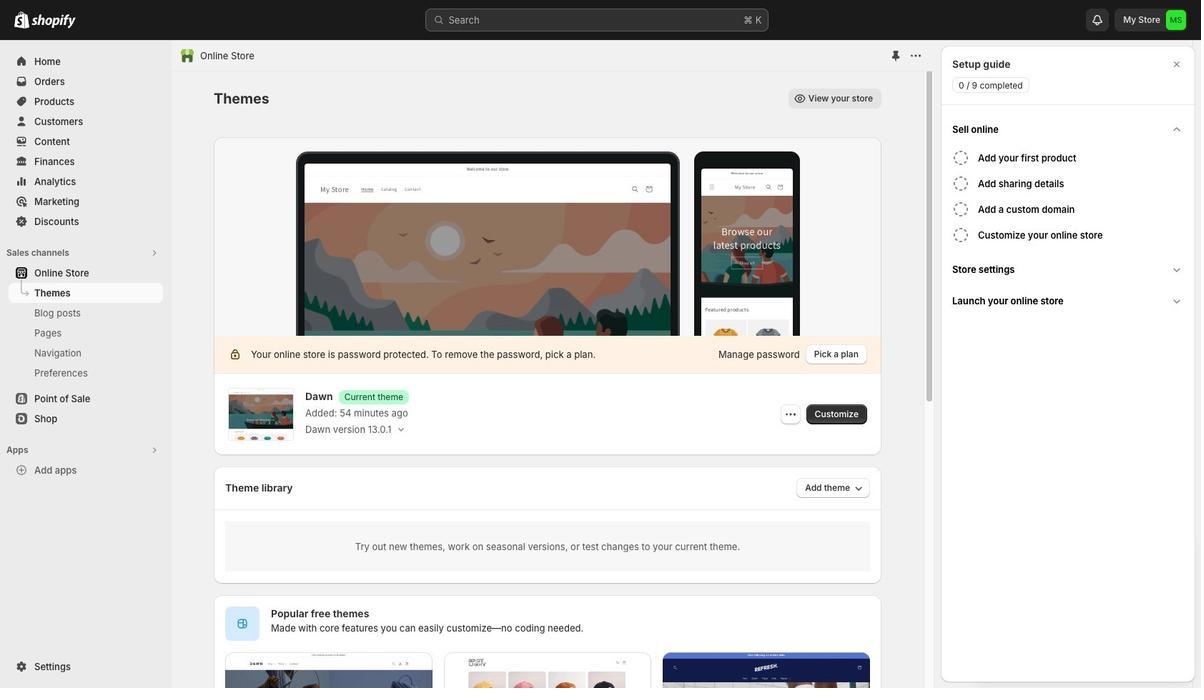 Task type: vqa. For each thing, say whether or not it's contained in the screenshot.
THE SELECT ALL PERMISSIONS
no



Task type: locate. For each thing, give the bounding box(es) containing it.
my store image
[[1166, 10, 1186, 30]]

dialog
[[941, 46, 1196, 683]]

mark add sharing details as done image
[[952, 175, 970, 192]]

mark customize your online store as done image
[[952, 227, 970, 244]]



Task type: describe. For each thing, give the bounding box(es) containing it.
shopify image
[[14, 11, 29, 29]]

online store image
[[180, 49, 194, 63]]

shopify image
[[31, 14, 76, 29]]

mark add your first product as done image
[[952, 149, 970, 167]]

mark add a custom domain as done image
[[952, 201, 970, 218]]



